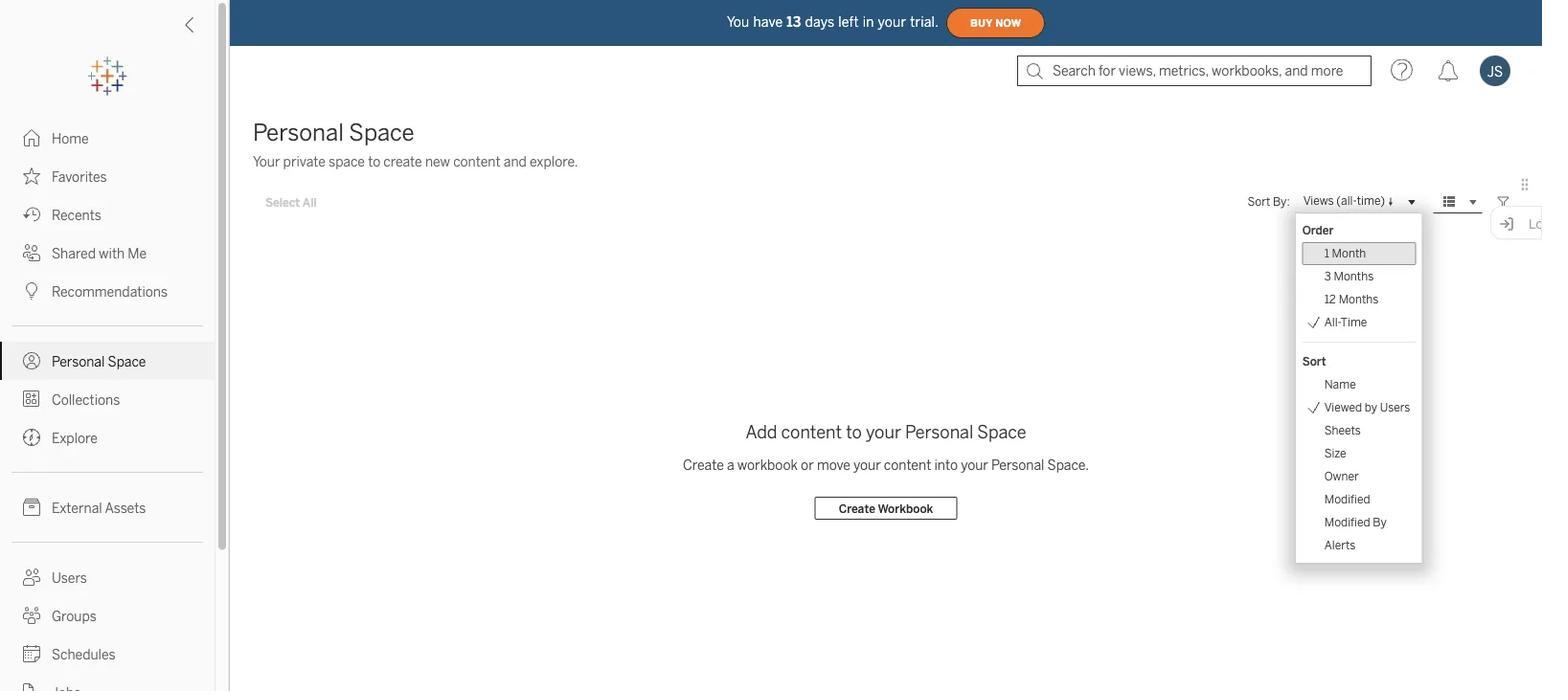 Task type: vqa. For each thing, say whether or not it's contained in the screenshot.
topmost the Create
yes



Task type: describe. For each thing, give the bounding box(es) containing it.
space for personal space
[[108, 354, 146, 370]]

3
[[1325, 270, 1332, 284]]

name
[[1325, 378, 1356, 392]]

months for 3 months
[[1334, 270, 1374, 284]]

month
[[1332, 247, 1367, 261]]

users link
[[0, 559, 215, 597]]

into
[[935, 457, 958, 473]]

groups
[[52, 609, 97, 625]]

all-time
[[1325, 316, 1368, 330]]

Search for views, metrics, workbooks, and more text field
[[1017, 56, 1372, 86]]

me
[[128, 246, 147, 262]]

workbook
[[738, 457, 798, 473]]

by
[[1365, 401, 1378, 415]]

to inside personal space your private space to create new content and explore.
[[368, 154, 381, 170]]

space.
[[1048, 457, 1089, 473]]

workbook
[[878, 502, 933, 516]]

modified for modified by
[[1325, 516, 1371, 530]]

recents link
[[0, 195, 215, 234]]

content inside personal space your private space to create new content and explore.
[[453, 154, 501, 170]]

home
[[52, 131, 89, 147]]

modified by
[[1325, 516, 1387, 530]]

personal inside "link"
[[52, 354, 105, 370]]

space
[[329, 154, 365, 170]]

trial.
[[910, 14, 939, 30]]

collections
[[52, 392, 120, 408]]

your right move
[[854, 457, 881, 473]]

by:
[[1273, 195, 1290, 209]]

explore link
[[0, 419, 215, 457]]

viewed by users
[[1325, 401, 1411, 415]]

1 horizontal spatial to
[[846, 423, 862, 443]]

external assets link
[[0, 489, 215, 527]]

your
[[253, 154, 280, 170]]

personal left the space.
[[992, 457, 1045, 473]]

13
[[787, 14, 801, 30]]

personal space link
[[0, 342, 215, 380]]

and
[[504, 154, 527, 170]]

favorites
[[52, 169, 107, 185]]

left
[[839, 14, 859, 30]]

views (all-time)
[[1304, 194, 1385, 208]]

menu containing order
[[1297, 214, 1422, 563]]

2 vertical spatial space
[[978, 423, 1027, 443]]

1 vertical spatial content
[[781, 423, 842, 443]]

space for personal space your private space to create new content and explore.
[[349, 119, 415, 147]]

views (all-time) button
[[1296, 191, 1422, 214]]

months for 12 months
[[1339, 293, 1379, 307]]

now
[[996, 17, 1021, 29]]

all-
[[1325, 316, 1341, 330]]

order
[[1303, 224, 1334, 238]]

have
[[753, 14, 783, 30]]

by
[[1373, 516, 1387, 530]]

sort group
[[1303, 351, 1416, 558]]

2 vertical spatial content
[[884, 457, 932, 473]]

groups link
[[0, 597, 215, 635]]

main navigation. press the up and down arrow keys to access links. element
[[0, 119, 215, 692]]

1 month
[[1325, 247, 1367, 261]]

external
[[52, 501, 102, 516]]

days
[[805, 14, 835, 30]]

move
[[817, 457, 851, 473]]

home link
[[0, 119, 215, 157]]

select
[[265, 195, 300, 209]]

collections link
[[0, 380, 215, 419]]

your right into
[[961, 457, 989, 473]]

modified for modified
[[1325, 493, 1371, 507]]

list view image
[[1441, 194, 1458, 211]]

12 months
[[1325, 293, 1379, 307]]

explore
[[52, 431, 98, 446]]

create a workbook or move your content into your personal space.
[[683, 457, 1089, 473]]

create
[[384, 154, 422, 170]]

schedules link
[[0, 635, 215, 674]]



Task type: locate. For each thing, give the bounding box(es) containing it.
create workbook
[[839, 502, 933, 516]]

0 vertical spatial months
[[1334, 270, 1374, 284]]

2 modified from the top
[[1325, 516, 1371, 530]]

0 horizontal spatial sort
[[1248, 195, 1271, 209]]

0 horizontal spatial create
[[683, 457, 724, 473]]

1 month checkbox item
[[1303, 242, 1416, 265]]

0 vertical spatial space
[[349, 119, 415, 147]]

0 vertical spatial content
[[453, 154, 501, 170]]

0 horizontal spatial content
[[453, 154, 501, 170]]

personal space your private space to create new content and explore.
[[253, 119, 578, 170]]

1 modified from the top
[[1325, 493, 1371, 507]]

users up groups
[[52, 571, 87, 586]]

1 horizontal spatial create
[[839, 502, 876, 516]]

you have 13 days left in your trial.
[[727, 14, 939, 30]]

personal inside personal space your private space to create new content and explore.
[[253, 119, 344, 147]]

0 vertical spatial create
[[683, 457, 724, 473]]

personal up into
[[905, 423, 974, 443]]

3 months
[[1325, 270, 1374, 284]]

assets
[[105, 501, 146, 516]]

create workbook button
[[815, 497, 957, 520]]

new
[[425, 154, 450, 170]]

shared with me
[[52, 246, 147, 262]]

all
[[303, 195, 317, 209]]

0 vertical spatial sort
[[1248, 195, 1271, 209]]

to up move
[[846, 423, 862, 443]]

1 vertical spatial to
[[846, 423, 862, 443]]

users right 'by'
[[1380, 401, 1411, 415]]

modified up alerts
[[1325, 516, 1371, 530]]

space inside "link"
[[108, 354, 146, 370]]

shared
[[52, 246, 96, 262]]

to
[[368, 154, 381, 170], [846, 423, 862, 443]]

views
[[1304, 194, 1334, 208]]

to right the space
[[368, 154, 381, 170]]

you
[[727, 14, 750, 30]]

(all-
[[1337, 194, 1357, 208]]

time)
[[1357, 194, 1385, 208]]

1 vertical spatial create
[[839, 502, 876, 516]]

content left into
[[884, 457, 932, 473]]

0 horizontal spatial to
[[368, 154, 381, 170]]

content up or
[[781, 423, 842, 443]]

external assets
[[52, 501, 146, 516]]

add content to your personal space
[[746, 423, 1027, 443]]

users
[[1380, 401, 1411, 415], [52, 571, 87, 586]]

create inside button
[[839, 502, 876, 516]]

create for create a workbook or move your content into your personal space.
[[683, 457, 724, 473]]

navigation panel element
[[0, 57, 215, 692]]

add
[[746, 423, 778, 443]]

sort for sort
[[1303, 355, 1327, 369]]

recommendations link
[[0, 272, 215, 310]]

1 vertical spatial months
[[1339, 293, 1379, 307]]

1 horizontal spatial sort
[[1303, 355, 1327, 369]]

1 vertical spatial space
[[108, 354, 146, 370]]

modified down owner
[[1325, 493, 1371, 507]]

months
[[1334, 270, 1374, 284], [1339, 293, 1379, 307]]

select all
[[265, 195, 317, 209]]

1 vertical spatial users
[[52, 571, 87, 586]]

0 vertical spatial modified
[[1325, 493, 1371, 507]]

modified
[[1325, 493, 1371, 507], [1325, 516, 1371, 530]]

your up 'create a workbook or move your content into your personal space.'
[[866, 423, 902, 443]]

sort inside group
[[1303, 355, 1327, 369]]

recommendations
[[52, 284, 168, 300]]

your right 'in'
[[878, 14, 906, 30]]

a
[[727, 457, 734, 473]]

space
[[349, 119, 415, 147], [108, 354, 146, 370], [978, 423, 1027, 443]]

private
[[283, 154, 326, 170]]

favorites link
[[0, 157, 215, 195]]

space inside personal space your private space to create new content and explore.
[[349, 119, 415, 147]]

sheets
[[1325, 424, 1361, 438]]

explore.
[[530, 154, 578, 170]]

schedules
[[52, 647, 115, 663]]

1 vertical spatial modified
[[1325, 516, 1371, 530]]

order group
[[1303, 219, 1416, 334]]

in
[[863, 14, 874, 30]]

1 vertical spatial sort
[[1303, 355, 1327, 369]]

1 horizontal spatial content
[[781, 423, 842, 443]]

1 horizontal spatial users
[[1380, 401, 1411, 415]]

size
[[1325, 447, 1347, 461]]

buy now button
[[947, 8, 1045, 38]]

buy
[[971, 17, 993, 29]]

personal up private
[[253, 119, 344, 147]]

2 horizontal spatial space
[[978, 423, 1027, 443]]

content
[[453, 154, 501, 170], [781, 423, 842, 443], [884, 457, 932, 473]]

0 vertical spatial users
[[1380, 401, 1411, 415]]

content left the and at the top
[[453, 154, 501, 170]]

months up time
[[1339, 293, 1379, 307]]

1 horizontal spatial space
[[349, 119, 415, 147]]

2 horizontal spatial content
[[884, 457, 932, 473]]

menu
[[1297, 214, 1422, 563]]

sort
[[1248, 195, 1271, 209], [1303, 355, 1327, 369]]

viewed
[[1325, 401, 1363, 415]]

create left workbook
[[839, 502, 876, 516]]

sort left 'by:'
[[1248, 195, 1271, 209]]

create left the a
[[683, 457, 724, 473]]

users inside sort group
[[1380, 401, 1411, 415]]

sort by:
[[1248, 195, 1290, 209]]

create for create workbook
[[839, 502, 876, 516]]

buy now
[[971, 17, 1021, 29]]

0 vertical spatial to
[[368, 154, 381, 170]]

time
[[1341, 316, 1368, 330]]

recents
[[52, 207, 101, 223]]

alerts
[[1325, 539, 1356, 553]]

12
[[1325, 293, 1336, 307]]

owner
[[1325, 470, 1359, 484]]

personal
[[253, 119, 344, 147], [52, 354, 105, 370], [905, 423, 974, 443], [992, 457, 1045, 473]]

users inside main navigation. press the up and down arrow keys to access links. element
[[52, 571, 87, 586]]

sort for sort by:
[[1248, 195, 1271, 209]]

shared with me link
[[0, 234, 215, 272]]

sort up name
[[1303, 355, 1327, 369]]

months up '12 months'
[[1334, 270, 1374, 284]]

select all button
[[253, 191, 329, 214]]

0 horizontal spatial space
[[108, 354, 146, 370]]

1
[[1325, 247, 1330, 261]]

personal space
[[52, 354, 146, 370]]

with
[[99, 246, 125, 262]]

0 horizontal spatial users
[[52, 571, 87, 586]]

personal up collections
[[52, 354, 105, 370]]

create
[[683, 457, 724, 473], [839, 502, 876, 516]]

or
[[801, 457, 814, 473]]



